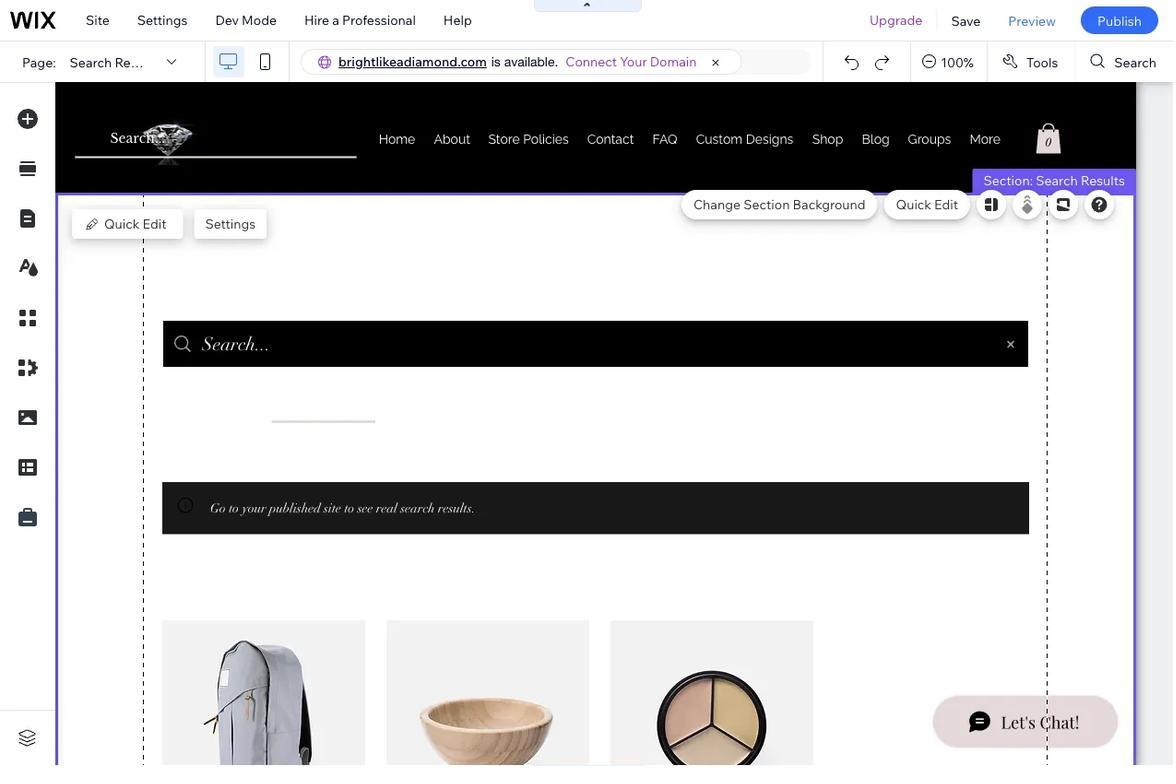 Task type: vqa. For each thing, say whether or not it's contained in the screenshot.
right Edit
yes



Task type: locate. For each thing, give the bounding box(es) containing it.
1 vertical spatial edit
[[142, 216, 166, 232]]

1 horizontal spatial quick edit
[[896, 196, 958, 213]]

is
[[491, 54, 501, 69]]

0 horizontal spatial quick
[[104, 216, 140, 232]]

background
[[793, 196, 866, 213]]

professional
[[342, 12, 416, 28]]

100% button
[[911, 42, 987, 82]]

0 horizontal spatial quick edit
[[104, 216, 166, 232]]

search down publish button
[[1115, 54, 1157, 70]]

100%
[[941, 54, 974, 70]]

connect
[[566, 53, 617, 70]]

upgrade
[[870, 12, 923, 28]]

1 horizontal spatial quick
[[896, 196, 931, 213]]

change
[[694, 196, 741, 213]]

1 horizontal spatial results
[[1081, 172, 1125, 189]]

search right the section:
[[1036, 172, 1078, 189]]

search down site
[[70, 54, 112, 70]]

your
[[620, 53, 647, 70]]

0 horizontal spatial results
[[115, 54, 159, 70]]

domain
[[650, 53, 697, 70]]

1 vertical spatial quick edit
[[104, 216, 166, 232]]

1 horizontal spatial edit
[[934, 196, 958, 213]]

0 horizontal spatial edit
[[142, 216, 166, 232]]

help
[[444, 12, 472, 28]]

quick
[[896, 196, 931, 213], [104, 216, 140, 232]]

available.
[[504, 54, 558, 69]]

section
[[744, 196, 790, 213]]

hire
[[304, 12, 329, 28]]

0 horizontal spatial settings
[[137, 12, 188, 28]]

search button
[[1076, 42, 1173, 82]]

0 horizontal spatial search
[[70, 54, 112, 70]]

1 horizontal spatial search
[[1036, 172, 1078, 189]]

preview
[[1008, 12, 1056, 28]]

0 vertical spatial quick
[[896, 196, 931, 213]]

1 vertical spatial results
[[1081, 172, 1125, 189]]

dev
[[215, 12, 239, 28]]

search for search results
[[70, 54, 112, 70]]

search inside button
[[1115, 54, 1157, 70]]

0 vertical spatial settings
[[137, 12, 188, 28]]

results
[[115, 54, 159, 70], [1081, 172, 1125, 189]]

change section background
[[694, 196, 866, 213]]

quick edit
[[896, 196, 958, 213], [104, 216, 166, 232]]

settings
[[137, 12, 188, 28], [205, 216, 256, 232]]

search
[[70, 54, 112, 70], [1115, 54, 1157, 70], [1036, 172, 1078, 189]]

1 horizontal spatial settings
[[205, 216, 256, 232]]

1 vertical spatial settings
[[205, 216, 256, 232]]

edit
[[934, 196, 958, 213], [142, 216, 166, 232]]

2 horizontal spatial search
[[1115, 54, 1157, 70]]



Task type: describe. For each thing, give the bounding box(es) containing it.
preview button
[[995, 0, 1070, 41]]

save button
[[938, 0, 995, 41]]

save
[[951, 12, 981, 28]]

tools
[[1026, 54, 1058, 70]]

site
[[86, 12, 110, 28]]

dev mode
[[215, 12, 277, 28]]

tools button
[[988, 42, 1075, 82]]

search results
[[70, 54, 159, 70]]

mode
[[242, 12, 277, 28]]

1 vertical spatial quick
[[104, 216, 140, 232]]

section: search results
[[984, 172, 1125, 189]]

section:
[[984, 172, 1033, 189]]

a
[[332, 12, 339, 28]]

brightlikeadiamond.com
[[339, 53, 487, 70]]

is available. connect your domain
[[491, 53, 697, 70]]

0 vertical spatial quick edit
[[896, 196, 958, 213]]

publish button
[[1081, 6, 1158, 34]]

hire a professional
[[304, 12, 416, 28]]

0 vertical spatial edit
[[934, 196, 958, 213]]

search for search
[[1115, 54, 1157, 70]]

0 vertical spatial results
[[115, 54, 159, 70]]

publish
[[1098, 12, 1142, 28]]



